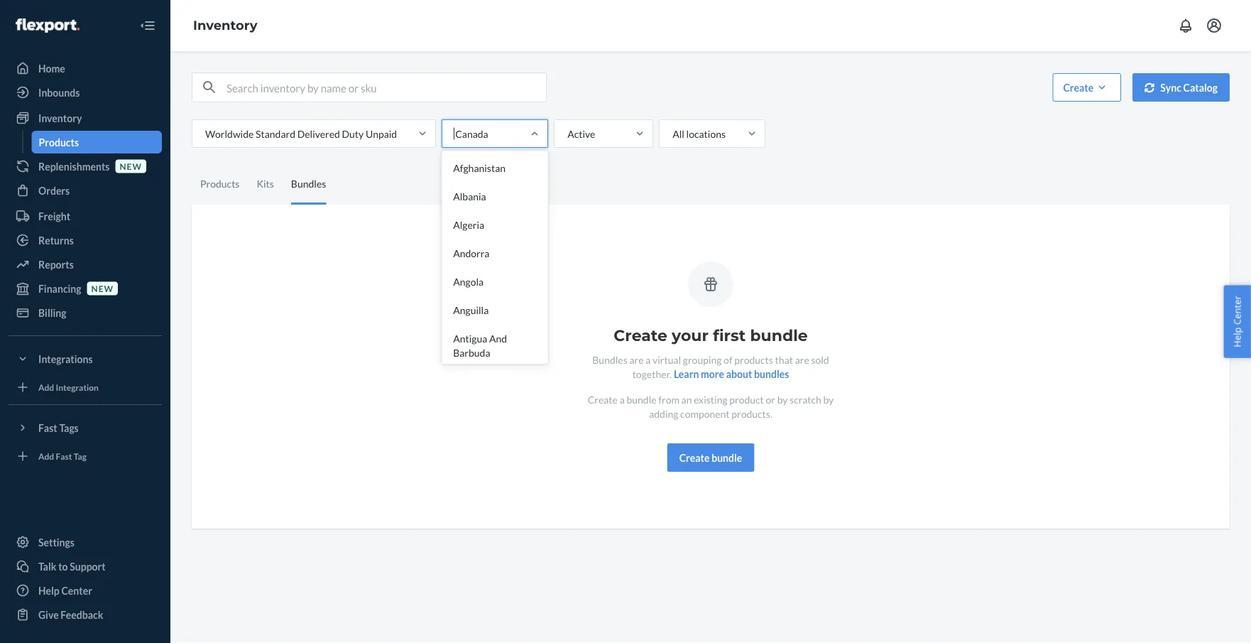 Task type: describe. For each thing, give the bounding box(es) containing it.
and
[[490, 332, 507, 344]]

feedback
[[61, 609, 103, 621]]

inbounds link
[[9, 81, 162, 104]]

home link
[[9, 57, 162, 80]]

add for add fast tag
[[38, 451, 54, 461]]

freight
[[38, 210, 70, 222]]

reports
[[38, 258, 74, 270]]

create bundle link
[[668, 443, 755, 472]]

1 vertical spatial help
[[38, 584, 60, 596]]

your
[[672, 326, 709, 345]]

standard
[[256, 128, 296, 140]]

orders
[[38, 184, 70, 196]]

open notifications image
[[1178, 17, 1195, 34]]

create for create a bundle from an existing product or by scratch by adding component products.
[[588, 393, 618, 405]]

adding
[[650, 407, 679, 420]]

tags
[[59, 422, 79, 434]]

that
[[776, 353, 794, 366]]

of
[[724, 353, 733, 366]]

anguilla
[[453, 304, 489, 316]]

2 are from the left
[[796, 353, 810, 366]]

create a bundle from an existing product or by scratch by adding component products.
[[588, 393, 834, 420]]

bundle inside create a bundle from an existing product or by scratch by adding component products.
[[627, 393, 657, 405]]

antigua
[[453, 332, 488, 344]]

products.
[[732, 407, 773, 420]]

integrations
[[38, 353, 93, 365]]

give
[[38, 609, 59, 621]]

albania
[[453, 190, 487, 202]]

learn
[[674, 368, 699, 380]]

fast tags
[[38, 422, 79, 434]]

billing link
[[9, 301, 162, 324]]

worldwide standard delivered duty unpaid
[[205, 128, 397, 140]]

add integration
[[38, 382, 99, 392]]

learn more about bundles
[[674, 368, 790, 380]]

1 vertical spatial fast
[[56, 451, 72, 461]]

new for financing
[[91, 283, 114, 293]]

reports link
[[9, 253, 162, 276]]

financing
[[38, 282, 81, 295]]

locations
[[687, 128, 726, 140]]

component
[[681, 407, 730, 420]]

replenishments
[[38, 160, 110, 172]]

a inside bundles are a virtual grouping of products that are sold together.
[[646, 353, 651, 366]]

create bundle
[[680, 452, 743, 464]]

or
[[766, 393, 776, 405]]

help center link
[[9, 579, 162, 602]]

bundles are a virtual grouping of products that are sold together.
[[593, 353, 830, 380]]

canada
[[456, 128, 489, 140]]

help center button
[[1225, 285, 1252, 358]]

about
[[727, 368, 753, 380]]

1 by from the left
[[778, 393, 788, 405]]

first
[[713, 326, 746, 345]]

give feedback
[[38, 609, 103, 621]]

worldwide
[[205, 128, 254, 140]]

sync catalog button
[[1133, 73, 1231, 102]]

active
[[568, 128, 596, 140]]

angola
[[453, 275, 484, 287]]

products link
[[32, 131, 162, 153]]

more
[[701, 368, 725, 380]]

kits
[[257, 178, 274, 190]]

sync catalog
[[1161, 81, 1219, 93]]

create bundle button
[[668, 443, 755, 472]]

2 horizontal spatial bundle
[[751, 326, 808, 345]]

fast inside dropdown button
[[38, 422, 57, 434]]

add integration link
[[9, 376, 162, 399]]

to
[[58, 560, 68, 572]]

delivered
[[297, 128, 340, 140]]

integrations button
[[9, 347, 162, 370]]

talk
[[38, 560, 56, 572]]

inbounds
[[38, 86, 80, 98]]

2 by from the left
[[824, 393, 834, 405]]

support
[[70, 560, 106, 572]]

orders link
[[9, 179, 162, 202]]

freight link
[[9, 205, 162, 227]]

bundles
[[755, 368, 790, 380]]

product
[[730, 393, 764, 405]]



Task type: locate. For each thing, give the bounding box(es) containing it.
add left "integration"
[[38, 382, 54, 392]]

0 vertical spatial center
[[1232, 296, 1244, 325]]

0 vertical spatial fast
[[38, 422, 57, 434]]

1 add from the top
[[38, 382, 54, 392]]

0 horizontal spatial are
[[630, 353, 644, 366]]

settings link
[[9, 531, 162, 554]]

inventory link
[[193, 18, 258, 33], [9, 107, 162, 129]]

2 vertical spatial bundle
[[712, 452, 743, 464]]

add fast tag link
[[9, 445, 162, 468]]

1 horizontal spatial help center
[[1232, 296, 1244, 347]]

are left sold at the bottom right of the page
[[796, 353, 810, 366]]

bundles right the kits
[[291, 178, 326, 190]]

andorra
[[453, 247, 490, 259]]

algeria
[[453, 218, 485, 231]]

0 horizontal spatial products
[[39, 136, 79, 148]]

1 horizontal spatial inventory
[[193, 18, 258, 33]]

0 vertical spatial add
[[38, 382, 54, 392]]

0 horizontal spatial help
[[38, 584, 60, 596]]

0 vertical spatial inventory link
[[193, 18, 258, 33]]

scratch
[[790, 393, 822, 405]]

new
[[120, 161, 142, 171], [91, 283, 114, 293]]

an
[[682, 393, 692, 405]]

1 vertical spatial products
[[200, 178, 240, 190]]

1 horizontal spatial products
[[200, 178, 240, 190]]

2 add from the top
[[38, 451, 54, 461]]

by right or
[[778, 393, 788, 405]]

bundles
[[291, 178, 326, 190], [593, 353, 628, 366]]

center inside the 'help center' button
[[1232, 296, 1244, 325]]

bundle down component
[[712, 452, 743, 464]]

all
[[673, 128, 685, 140]]

products
[[735, 353, 774, 366]]

1 vertical spatial add
[[38, 451, 54, 461]]

by right scratch
[[824, 393, 834, 405]]

1 horizontal spatial inventory link
[[193, 18, 258, 33]]

create inside create a bundle from an existing product or by scratch by adding component products.
[[588, 393, 618, 405]]

bundles left the virtual
[[593, 353, 628, 366]]

duty
[[342, 128, 364, 140]]

0 horizontal spatial by
[[778, 393, 788, 405]]

sync
[[1161, 81, 1182, 93]]

integration
[[56, 382, 99, 392]]

bundle
[[751, 326, 808, 345], [627, 393, 657, 405], [712, 452, 743, 464]]

1 vertical spatial new
[[91, 283, 114, 293]]

create your first bundle
[[614, 326, 808, 345]]

0 vertical spatial help center
[[1232, 296, 1244, 347]]

0 horizontal spatial bundles
[[291, 178, 326, 190]]

fast
[[38, 422, 57, 434], [56, 451, 72, 461]]

give feedback button
[[9, 603, 162, 626]]

1 vertical spatial inventory link
[[9, 107, 162, 129]]

learn more about bundles button
[[674, 367, 790, 381]]

1 horizontal spatial new
[[120, 161, 142, 171]]

open account menu image
[[1206, 17, 1224, 34]]

bundles for bundles
[[291, 178, 326, 190]]

afghanistan
[[453, 162, 506, 174]]

unpaid
[[366, 128, 397, 140]]

fast left tag
[[56, 451, 72, 461]]

products left the kits
[[200, 178, 240, 190]]

returns link
[[9, 229, 162, 252]]

add
[[38, 382, 54, 392], [38, 451, 54, 461]]

by
[[778, 393, 788, 405], [824, 393, 834, 405]]

0 horizontal spatial inventory
[[38, 112, 82, 124]]

help inside button
[[1232, 327, 1244, 347]]

center inside help center link
[[61, 584, 92, 596]]

0 vertical spatial help
[[1232, 327, 1244, 347]]

0 horizontal spatial new
[[91, 283, 114, 293]]

add for add integration
[[38, 382, 54, 392]]

close navigation image
[[139, 17, 156, 34]]

sold
[[812, 353, 830, 366]]

1 horizontal spatial bundle
[[712, 452, 743, 464]]

create for create your first bundle
[[614, 326, 668, 345]]

a
[[646, 353, 651, 366], [620, 393, 625, 405]]

a up the together.
[[646, 353, 651, 366]]

0 vertical spatial bundle
[[751, 326, 808, 345]]

bundle up 'adding' on the bottom right
[[627, 393, 657, 405]]

are
[[630, 353, 644, 366], [796, 353, 810, 366]]

bundles inside bundles are a virtual grouping of products that are sold together.
[[593, 353, 628, 366]]

1 horizontal spatial help
[[1232, 327, 1244, 347]]

barbuda
[[453, 346, 491, 358]]

bundles for bundles are a virtual grouping of products that are sold together.
[[593, 353, 628, 366]]

new for replenishments
[[120, 161, 142, 171]]

a inside create a bundle from an existing product or by scratch by adding component products.
[[620, 393, 625, 405]]

0 horizontal spatial help center
[[38, 584, 92, 596]]

flexport logo image
[[16, 18, 79, 33]]

fast tags button
[[9, 416, 162, 439]]

1 horizontal spatial by
[[824, 393, 834, 405]]

inventory
[[193, 18, 258, 33], [38, 112, 82, 124]]

are up the together.
[[630, 353, 644, 366]]

0 vertical spatial products
[[39, 136, 79, 148]]

help center inside button
[[1232, 296, 1244, 347]]

products
[[39, 136, 79, 148], [200, 178, 240, 190]]

settings
[[38, 536, 75, 548]]

talk to support button
[[9, 555, 162, 578]]

Search inventory by name or sku text field
[[227, 73, 546, 102]]

fast left tags
[[38, 422, 57, 434]]

a left from
[[620, 393, 625, 405]]

sync alt image
[[1146, 83, 1155, 93]]

0 vertical spatial a
[[646, 353, 651, 366]]

0 horizontal spatial a
[[620, 393, 625, 405]]

0 horizontal spatial center
[[61, 584, 92, 596]]

bundle inside button
[[712, 452, 743, 464]]

0 vertical spatial inventory
[[193, 18, 258, 33]]

1 horizontal spatial are
[[796, 353, 810, 366]]

create button
[[1053, 73, 1122, 102]]

0 horizontal spatial inventory link
[[9, 107, 162, 129]]

help
[[1232, 327, 1244, 347], [38, 584, 60, 596]]

tag
[[74, 451, 87, 461]]

bundle up that
[[751, 326, 808, 345]]

returns
[[38, 234, 74, 246]]

new down reports 'link'
[[91, 283, 114, 293]]

billing
[[38, 307, 66, 319]]

1 vertical spatial help center
[[38, 584, 92, 596]]

0 vertical spatial new
[[120, 161, 142, 171]]

new down products link
[[120, 161, 142, 171]]

0 vertical spatial bundles
[[291, 178, 326, 190]]

products up replenishments at the top left
[[39, 136, 79, 148]]

antigua and barbuda
[[453, 332, 507, 358]]

0 horizontal spatial bundle
[[627, 393, 657, 405]]

1 horizontal spatial bundles
[[593, 353, 628, 366]]

1 vertical spatial bundle
[[627, 393, 657, 405]]

1 horizontal spatial center
[[1232, 296, 1244, 325]]

create for create
[[1064, 81, 1094, 93]]

all locations
[[673, 128, 726, 140]]

1 are from the left
[[630, 353, 644, 366]]

1 vertical spatial center
[[61, 584, 92, 596]]

virtual
[[653, 353, 681, 366]]

1 vertical spatial bundles
[[593, 353, 628, 366]]

from
[[659, 393, 680, 405]]

help center
[[1232, 296, 1244, 347], [38, 584, 92, 596]]

1 vertical spatial inventory
[[38, 112, 82, 124]]

existing
[[694, 393, 728, 405]]

create for create bundle
[[680, 452, 710, 464]]

home
[[38, 62, 65, 74]]

add fast tag
[[38, 451, 87, 461]]

grouping
[[683, 353, 722, 366]]

talk to support
[[38, 560, 106, 572]]

catalog
[[1184, 81, 1219, 93]]

1 vertical spatial a
[[620, 393, 625, 405]]

1 horizontal spatial a
[[646, 353, 651, 366]]

add down "fast tags"
[[38, 451, 54, 461]]

center
[[1232, 296, 1244, 325], [61, 584, 92, 596]]

together.
[[633, 368, 672, 380]]



Task type: vqa. For each thing, say whether or not it's contained in the screenshot.
Albania
yes



